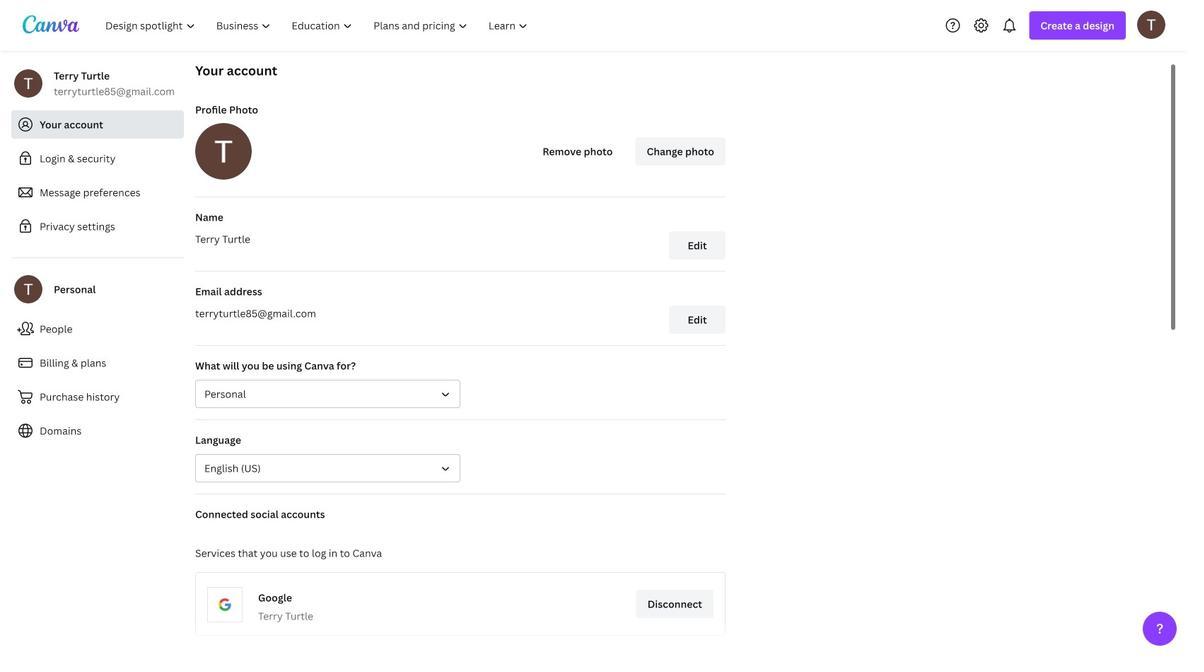 Task type: locate. For each thing, give the bounding box(es) containing it.
None button
[[195, 380, 460, 408]]

Language: English (US) button
[[195, 454, 460, 482]]

top level navigation element
[[96, 11, 540, 40]]



Task type: vqa. For each thing, say whether or not it's contained in the screenshot.
Language: English (US) button
yes



Task type: describe. For each thing, give the bounding box(es) containing it.
terry turtle image
[[1137, 10, 1166, 39]]



